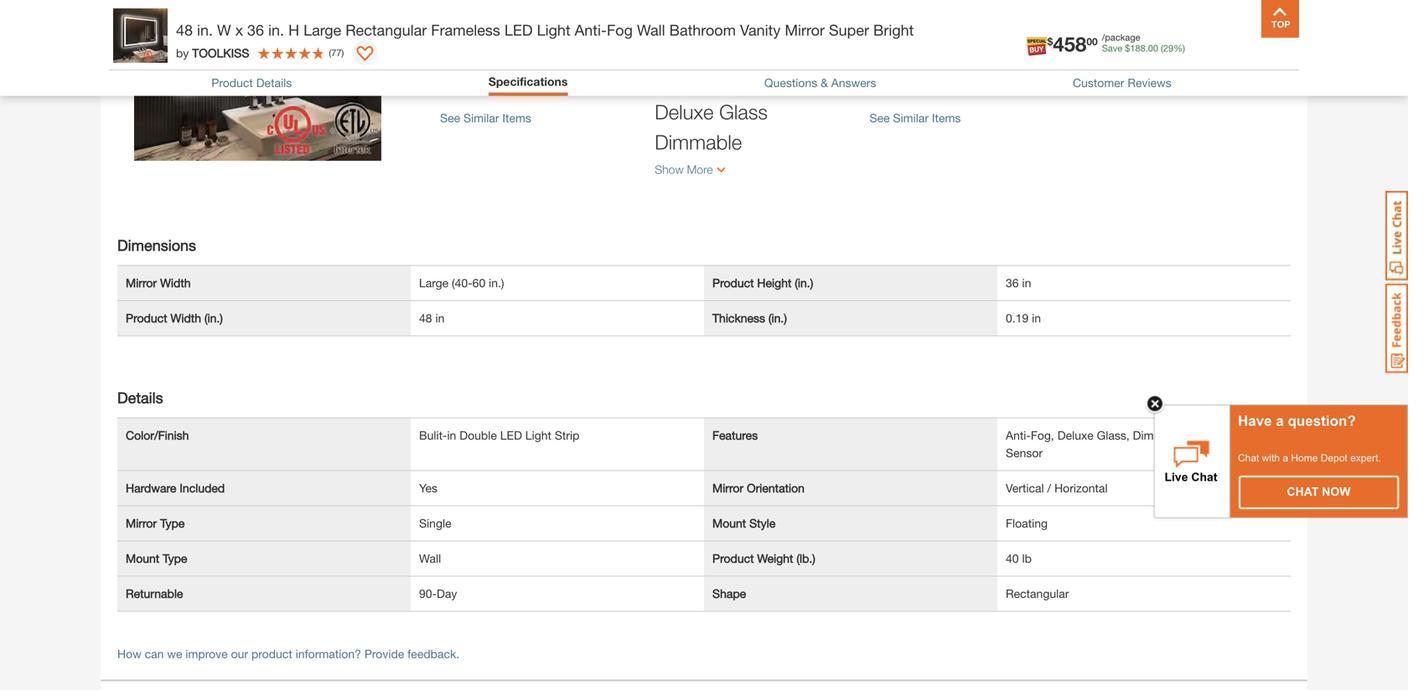 Task type: describe. For each thing, give the bounding box(es) containing it.
lb
[[1022, 552, 1032, 566]]

mount type
[[126, 552, 187, 566]]

36 in
[[1006, 276, 1031, 290]]

we
[[167, 647, 182, 661]]

anti- for anti-fog deluxe glass dimmable
[[655, 70, 696, 93]]

bright
[[874, 21, 914, 39]]

1 in. from the left
[[197, 21, 213, 39]]

show more button
[[655, 157, 853, 188]]

with
[[1262, 453, 1280, 464]]

glass
[[719, 100, 768, 124]]

day
[[437, 587, 457, 601]]

1 vertical spatial /
[[1047, 482, 1051, 495]]

answers
[[831, 76, 876, 90]]

%)
[[1174, 43, 1185, 54]]

color/finish
[[126, 429, 189, 443]]

depot
[[1321, 453, 1348, 464]]

29
[[1163, 43, 1174, 54]]

double
[[460, 429, 497, 443]]

how can we improve our product information? provide feedback. link
[[117, 647, 460, 661]]

1 vertical spatial details
[[117, 389, 163, 407]]

1 vertical spatial mirror orientation
[[713, 482, 805, 495]]

home
[[1291, 453, 1318, 464]]

48 in
[[419, 311, 445, 325]]

thickness
[[713, 311, 765, 325]]

reviews
[[1128, 76, 1172, 90]]

super
[[829, 21, 869, 39]]

0 horizontal spatial 36
[[247, 21, 264, 39]]

0 vertical spatial mirror orientation
[[440, 38, 569, 56]]

show more
[[655, 163, 713, 176]]

1 horizontal spatial single
[[870, 70, 922, 93]]

weight
[[757, 552, 793, 566]]

questions & answers
[[764, 76, 876, 90]]

00 inside /package save $ 188 . 00 ( 29 %)
[[1148, 43, 1159, 54]]

0.19
[[1006, 311, 1029, 325]]

similar for single
[[893, 111, 929, 125]]

in for 0.19
[[1032, 311, 1041, 325]]

0 vertical spatial light
[[537, 21, 571, 39]]

type for single
[[160, 517, 185, 531]]

(in.) for product width (in.)
[[204, 311, 223, 325]]

hardware
[[126, 482, 176, 495]]

mount for mount style
[[713, 517, 746, 531]]

)
[[342, 47, 344, 58]]

vanity
[[740, 21, 781, 39]]

live chat image
[[1386, 191, 1408, 281]]

improve
[[186, 647, 228, 661]]

(in.) for product height (in.)
[[795, 276, 813, 290]]

chat now link
[[1240, 477, 1398, 509]]

product image image
[[113, 8, 168, 63]]

bulit-
[[419, 429, 447, 443]]

can
[[145, 647, 164, 661]]

in.)
[[489, 276, 504, 290]]

style
[[750, 517, 776, 531]]

items for single
[[932, 111, 961, 125]]

provide
[[365, 647, 404, 661]]

product details
[[211, 76, 292, 90]]

90-
[[419, 587, 437, 601]]

fog inside the anti-fog deluxe glass dimmable
[[696, 70, 729, 93]]

have a question?
[[1238, 413, 1356, 429]]

$ inside /package save $ 188 . 00 ( 29 %)
[[1125, 43, 1130, 54]]

similar for vertical / horizontal
[[464, 111, 499, 125]]

product width (in.)
[[126, 311, 223, 325]]

see for single
[[870, 111, 890, 125]]

product for product details
[[211, 76, 253, 90]]

0 vertical spatial large
[[304, 21, 341, 39]]

large (40-60 in.)
[[419, 276, 504, 290]]

shape
[[713, 587, 746, 601]]

$ inside $ 458 00
[[1048, 36, 1053, 47]]

by
[[176, 46, 189, 60]]

48 for 48 in. w x 36 in. h large rectangular frameless led light anti-fog wall bathroom vanity mirror super bright
[[176, 21, 193, 39]]

1 vertical spatial wall
[[419, 552, 441, 566]]

hardware included
[[126, 482, 225, 495]]

1 horizontal spatial 36
[[1006, 276, 1019, 290]]

returnable
[[126, 587, 183, 601]]

led,
[[1193, 429, 1218, 443]]

glass,
[[1097, 429, 1130, 443]]

0 vertical spatial type
[[918, 38, 952, 56]]

1 horizontal spatial wall
[[637, 21, 665, 39]]

1 vertical spatial single
[[419, 517, 452, 531]]

see similar items for vertical / horizontal
[[440, 111, 531, 125]]

have
[[1238, 413, 1272, 429]]

90-day
[[419, 587, 457, 601]]

0 horizontal spatial fog
[[607, 21, 633, 39]]

how can we improve our product information? provide feedback.
[[117, 647, 460, 661]]

included
[[180, 482, 225, 495]]

1 horizontal spatial horizontal
[[1055, 482, 1108, 495]]

(lb.)
[[797, 552, 816, 566]]

chat
[[1238, 453, 1259, 464]]

anti-fog deluxe glass dimmable
[[655, 70, 768, 154]]

save
[[1102, 43, 1123, 54]]

mirror width
[[126, 276, 191, 290]]

toolkiss
[[192, 46, 249, 60]]

1 vertical spatial mirror type
[[126, 517, 185, 531]]

0 horizontal spatial (
[[329, 47, 331, 58]]

show
[[655, 163, 684, 176]]

0 horizontal spatial vertical
[[440, 70, 502, 93]]

/package save $ 188 . 00 ( 29 %)
[[1102, 32, 1185, 54]]

height
[[757, 276, 792, 290]]

0.19 in
[[1006, 311, 1041, 325]]

1 horizontal spatial vertical
[[1006, 482, 1044, 495]]

now
[[1322, 486, 1351, 499]]

information?
[[296, 647, 361, 661]]

see for vertical / horizontal
[[440, 111, 460, 125]]

0 vertical spatial a
[[1276, 413, 1284, 429]]

items for vertical / horizontal
[[502, 111, 531, 125]]

mount style
[[713, 517, 776, 531]]

by toolkiss
[[176, 46, 249, 60]]

1 horizontal spatial rectangular
[[1006, 587, 1069, 601]]

60
[[473, 276, 486, 290]]

our
[[231, 647, 248, 661]]

48 for 48 in
[[419, 311, 432, 325]]

expert.
[[1351, 453, 1381, 464]]

48 in. w x 36 in. h large rectangular frameless led light anti-fog wall bathroom vanity mirror super bright
[[176, 21, 914, 39]]



Task type: vqa. For each thing, say whether or not it's contained in the screenshot.
99
no



Task type: locate. For each thing, give the bounding box(es) containing it.
yes
[[419, 482, 438, 495]]

1 see similar items from the left
[[440, 111, 531, 125]]

0 vertical spatial wall
[[637, 21, 665, 39]]

deluxe right fog,
[[1058, 429, 1094, 443]]

mirror
[[785, 21, 825, 39], [440, 38, 484, 56], [870, 38, 914, 56], [126, 276, 157, 290], [713, 482, 744, 495], [126, 517, 157, 531]]

0 vertical spatial vertical
[[440, 70, 502, 93]]

$ right "save"
[[1125, 43, 1130, 54]]

anti-fog, deluxe glass, dimmable, led, touch sensor
[[1006, 429, 1253, 460]]

0 horizontal spatial horizontal
[[520, 70, 607, 93]]

see similar items
[[440, 111, 531, 125], [870, 111, 961, 125]]

in right '0.19'
[[1032, 311, 1041, 325]]

anti- inside the anti-fog deluxe glass dimmable
[[655, 70, 696, 93]]

0 vertical spatial rectangular
[[346, 21, 427, 39]]

(in.)
[[795, 276, 813, 290], [204, 311, 223, 325], [769, 311, 787, 325]]

0 horizontal spatial anti-
[[575, 21, 607, 39]]

rectangular up display image
[[346, 21, 427, 39]]

mount for mount type
[[126, 552, 159, 566]]

0 vertical spatial details
[[256, 76, 292, 90]]

anti- for anti-fog, deluxe glass, dimmable, led, touch sensor
[[1006, 429, 1031, 443]]

in down large (40-60 in.)
[[435, 311, 445, 325]]

mirror orientation up the style
[[713, 482, 805, 495]]

dimensions
[[117, 236, 196, 254]]

1 horizontal spatial mount
[[713, 517, 746, 531]]

how
[[117, 647, 141, 661]]

single down bright
[[870, 70, 922, 93]]

0 horizontal spatial single
[[419, 517, 452, 531]]

vertical down sensor on the bottom of page
[[1006, 482, 1044, 495]]

0 vertical spatial deluxe
[[655, 100, 714, 124]]

48
[[176, 21, 193, 39], [419, 311, 432, 325]]

( 77 )
[[329, 47, 344, 58]]

x
[[235, 21, 243, 39]]

1 horizontal spatial anti-
[[655, 70, 696, 93]]

fog
[[607, 21, 633, 39], [696, 70, 729, 93]]

0 horizontal spatial wall
[[419, 552, 441, 566]]

question?
[[1288, 413, 1356, 429]]

/ down 48 in. w x 36 in. h large rectangular frameless led light anti-fog wall bathroom vanity mirror super bright
[[508, 70, 514, 93]]

1 vertical spatial vertical / horizontal
[[1006, 482, 1108, 495]]

fog left bathroom
[[607, 21, 633, 39]]

feedback link image
[[1386, 283, 1408, 374]]

see similar items down the answers
[[870, 111, 961, 125]]

36
[[247, 21, 264, 39], [1006, 276, 1019, 290]]

40
[[1006, 552, 1019, 566]]

h
[[288, 21, 299, 39]]

0 horizontal spatial $
[[1048, 36, 1053, 47]]

led
[[505, 21, 533, 39], [500, 429, 522, 443]]

light up specifications
[[537, 21, 571, 39]]

in for 36
[[1022, 276, 1031, 290]]

0 vertical spatial orientation
[[488, 38, 569, 56]]

mirror orientation
[[440, 38, 569, 56], [713, 482, 805, 495]]

deluxe for fog,
[[1058, 429, 1094, 443]]

more
[[687, 163, 713, 176]]

1 horizontal spatial orientation
[[747, 482, 805, 495]]

in. left h
[[268, 21, 284, 39]]

1 horizontal spatial mirror orientation
[[713, 482, 805, 495]]

2 horizontal spatial (in.)
[[795, 276, 813, 290]]

00
[[1087, 36, 1098, 47], [1148, 43, 1159, 54]]

0 vertical spatial 36
[[247, 21, 264, 39]]

0 horizontal spatial see similar items
[[440, 111, 531, 125]]

wall up 90-
[[419, 552, 441, 566]]

(40-
[[452, 276, 473, 290]]

mirror type up mount type
[[126, 517, 185, 531]]

0 vertical spatial mount
[[713, 517, 746, 531]]

type for wall
[[163, 552, 187, 566]]

wall left bathroom
[[637, 21, 665, 39]]

in up 0.19 in
[[1022, 276, 1031, 290]]

mirror orientation up specifications
[[440, 38, 569, 56]]

vertical / horizontal up the floating
[[1006, 482, 1108, 495]]

1 horizontal spatial large
[[419, 276, 449, 290]]

0 horizontal spatial /
[[508, 70, 514, 93]]

bathroom
[[669, 21, 736, 39]]

2 vertical spatial type
[[163, 552, 187, 566]]

1 vertical spatial rectangular
[[1006, 587, 1069, 601]]

36 up '0.19'
[[1006, 276, 1019, 290]]

product height (in.)
[[713, 276, 813, 290]]

led up specifications
[[505, 21, 533, 39]]

touch
[[1221, 429, 1253, 443]]

00 left "save"
[[1087, 36, 1098, 47]]

strip
[[555, 429, 580, 443]]

0 vertical spatial led
[[505, 21, 533, 39]]

1 vertical spatial anti-
[[655, 70, 696, 93]]

0 horizontal spatial large
[[304, 21, 341, 39]]

1 horizontal spatial (in.)
[[769, 311, 787, 325]]

light
[[537, 21, 571, 39], [525, 429, 552, 443]]

light left strip
[[525, 429, 552, 443]]

2 see similar items from the left
[[870, 111, 961, 125]]

0 horizontal spatial vertical / horizontal
[[440, 70, 607, 93]]

type right bright
[[918, 38, 952, 56]]

1 vertical spatial width
[[171, 311, 201, 325]]

( right .
[[1161, 43, 1163, 54]]

product down mirror width
[[126, 311, 167, 325]]

1 vertical spatial a
[[1283, 453, 1288, 464]]

188
[[1130, 43, 1146, 54]]

0 horizontal spatial rectangular
[[346, 21, 427, 39]]

.
[[1146, 43, 1148, 54]]

1 vertical spatial 48
[[419, 311, 432, 325]]

$
[[1048, 36, 1053, 47], [1125, 43, 1130, 54]]

0 horizontal spatial mirror orientation
[[440, 38, 569, 56]]

( inside /package save $ 188 . 00 ( 29 %)
[[1161, 43, 1163, 54]]

dimmable
[[655, 130, 742, 154]]

floating
[[1006, 517, 1048, 531]]

product image
[[134, 0, 381, 161]]

vertical / horizontal
[[440, 70, 607, 93], [1006, 482, 1108, 495]]

2 similar from the left
[[893, 111, 929, 125]]

0 vertical spatial fog
[[607, 21, 633, 39]]

sensor
[[1006, 446, 1043, 460]]

0 vertical spatial mirror type
[[870, 38, 952, 56]]

1 horizontal spatial (
[[1161, 43, 1163, 54]]

product for product height (in.)
[[713, 276, 754, 290]]

0 horizontal spatial mirror type
[[126, 517, 185, 531]]

0 vertical spatial single
[[870, 70, 922, 93]]

( left the )
[[329, 47, 331, 58]]

0 vertical spatial width
[[160, 276, 191, 290]]

top button
[[1262, 0, 1299, 38]]

2 see from the left
[[870, 111, 890, 125]]

1 vertical spatial orientation
[[747, 482, 805, 495]]

40 lb
[[1006, 552, 1032, 566]]

in
[[1022, 276, 1031, 290], [435, 311, 445, 325], [1032, 311, 1041, 325], [447, 429, 456, 443]]

1 horizontal spatial see similar items
[[870, 111, 961, 125]]

a right with
[[1283, 453, 1288, 464]]

0 horizontal spatial mount
[[126, 552, 159, 566]]

0 horizontal spatial 00
[[1087, 36, 1098, 47]]

led right double
[[500, 429, 522, 443]]

1 similar from the left
[[464, 111, 499, 125]]

single down 'yes'
[[419, 517, 452, 531]]

features
[[713, 429, 758, 443]]

1 vertical spatial light
[[525, 429, 552, 443]]

width for mirror
[[160, 276, 191, 290]]

product up the thickness
[[713, 276, 754, 290]]

width for product
[[171, 311, 201, 325]]

2 items from the left
[[932, 111, 961, 125]]

0 horizontal spatial items
[[502, 111, 531, 125]]

anti- inside anti-fog, deluxe glass, dimmable, led, touch sensor
[[1006, 429, 1031, 443]]

36 right x
[[247, 21, 264, 39]]

0 vertical spatial horizontal
[[520, 70, 607, 93]]

0 horizontal spatial similar
[[464, 111, 499, 125]]

0 horizontal spatial deluxe
[[655, 100, 714, 124]]

1 horizontal spatial 48
[[419, 311, 432, 325]]

similar
[[464, 111, 499, 125], [893, 111, 929, 125]]

1 horizontal spatial details
[[256, 76, 292, 90]]

a right have
[[1276, 413, 1284, 429]]

mount
[[713, 517, 746, 531], [126, 552, 159, 566]]

(
[[1161, 43, 1163, 54], [329, 47, 331, 58]]

customer
[[1073, 76, 1125, 90]]

$ 458 00
[[1048, 32, 1098, 56]]

orientation up specifications
[[488, 38, 569, 56]]

w
[[217, 21, 231, 39]]

fog,
[[1031, 429, 1054, 443]]

details down h
[[256, 76, 292, 90]]

77
[[331, 47, 342, 58]]

1 vertical spatial fog
[[696, 70, 729, 93]]

type
[[918, 38, 952, 56], [160, 517, 185, 531], [163, 552, 187, 566]]

deluxe for fog
[[655, 100, 714, 124]]

vertical / horizontal down 48 in. w x 36 in. h large rectangular frameless led light anti-fog wall bathroom vanity mirror super bright
[[440, 70, 607, 93]]

1 horizontal spatial 00
[[1148, 43, 1159, 54]]

1 vertical spatial large
[[419, 276, 449, 290]]

product down toolkiss
[[211, 76, 253, 90]]

feedback.
[[408, 647, 460, 661]]

product weight (lb.)
[[713, 552, 816, 566]]

mirror type right super
[[870, 38, 952, 56]]

00 left 29
[[1148, 43, 1159, 54]]

horizontal down 48 in. w x 36 in. h large rectangular frameless led light anti-fog wall bathroom vanity mirror super bright
[[520, 70, 607, 93]]

2 horizontal spatial anti-
[[1006, 429, 1031, 443]]

1 horizontal spatial deluxe
[[1058, 429, 1094, 443]]

1 vertical spatial type
[[160, 517, 185, 531]]

deluxe up "dimmable"
[[655, 100, 714, 124]]

458
[[1053, 32, 1087, 56]]

chat
[[1287, 486, 1319, 499]]

0 vertical spatial vertical / horizontal
[[440, 70, 607, 93]]

0 vertical spatial 48
[[176, 21, 193, 39]]

questions
[[764, 76, 817, 90]]

in for 48
[[435, 311, 445, 325]]

customer reviews
[[1073, 76, 1172, 90]]

horizontal down the 'glass,'
[[1055, 482, 1108, 495]]

product details button
[[211, 76, 292, 90], [211, 76, 292, 90]]

0 horizontal spatial orientation
[[488, 38, 569, 56]]

product for product weight (lb.)
[[713, 552, 754, 566]]

deluxe inside anti-fog, deluxe glass, dimmable, led, touch sensor
[[1058, 429, 1094, 443]]

large left (40- at the left of the page
[[419, 276, 449, 290]]

product
[[251, 647, 292, 661]]

1 vertical spatial 36
[[1006, 276, 1019, 290]]

1 vertical spatial mount
[[126, 552, 159, 566]]

width up product width (in.)
[[160, 276, 191, 290]]

frameless
[[431, 21, 500, 39]]

0 vertical spatial anti-
[[575, 21, 607, 39]]

1 vertical spatial horizontal
[[1055, 482, 1108, 495]]

orientation up the style
[[747, 482, 805, 495]]

single
[[870, 70, 922, 93], [419, 517, 452, 531]]

width
[[160, 276, 191, 290], [171, 311, 201, 325]]

/ up the floating
[[1047, 482, 1051, 495]]

1 horizontal spatial fog
[[696, 70, 729, 93]]

chat now
[[1287, 486, 1351, 499]]

0 vertical spatial /
[[508, 70, 514, 93]]

2 vertical spatial anti-
[[1006, 429, 1031, 443]]

48 up by
[[176, 21, 193, 39]]

large up 77
[[304, 21, 341, 39]]

in left double
[[447, 429, 456, 443]]

bulit-in double led light strip
[[419, 429, 580, 443]]

a
[[1276, 413, 1284, 429], [1283, 453, 1288, 464]]

deluxe inside the anti-fog deluxe glass dimmable
[[655, 100, 714, 124]]

00 inside $ 458 00
[[1087, 36, 1098, 47]]

1 vertical spatial vertical
[[1006, 482, 1044, 495]]

see similar items for single
[[870, 111, 961, 125]]

1 items from the left
[[502, 111, 531, 125]]

dimmable,
[[1133, 429, 1189, 443]]

fog up glass
[[696, 70, 729, 93]]

specifications
[[489, 75, 568, 88]]

1 horizontal spatial /
[[1047, 482, 1051, 495]]

details up color/finish
[[117, 389, 163, 407]]

1 vertical spatial led
[[500, 429, 522, 443]]

1 horizontal spatial mirror type
[[870, 38, 952, 56]]

0 horizontal spatial see
[[440, 111, 460, 125]]

type down hardware included
[[160, 517, 185, 531]]

product for product width (in.)
[[126, 311, 167, 325]]

see similar items down specifications
[[440, 111, 531, 125]]

product up shape
[[713, 552, 754, 566]]

vertical
[[440, 70, 502, 93], [1006, 482, 1044, 495]]

mount up returnable
[[126, 552, 159, 566]]

width down mirror width
[[171, 311, 201, 325]]

2 in. from the left
[[268, 21, 284, 39]]

in.
[[197, 21, 213, 39], [268, 21, 284, 39]]

display image
[[357, 46, 373, 63]]

rectangular down lb
[[1006, 587, 1069, 601]]

orientation
[[488, 38, 569, 56], [747, 482, 805, 495]]

1 horizontal spatial $
[[1125, 43, 1130, 54]]

thickness (in.)
[[713, 311, 787, 325]]

1 horizontal spatial similar
[[893, 111, 929, 125]]

mount left the style
[[713, 517, 746, 531]]

48 down large (40-60 in.)
[[419, 311, 432, 325]]

1 horizontal spatial see
[[870, 111, 890, 125]]

in. left 'w'
[[197, 21, 213, 39]]

1 see from the left
[[440, 111, 460, 125]]

/package
[[1102, 32, 1141, 43]]

1 horizontal spatial vertical / horizontal
[[1006, 482, 1108, 495]]

chat with a home depot expert.
[[1238, 453, 1381, 464]]

in for bulit-
[[447, 429, 456, 443]]

vertical down frameless
[[440, 70, 502, 93]]

1 horizontal spatial items
[[932, 111, 961, 125]]

type up returnable
[[163, 552, 187, 566]]

1 vertical spatial deluxe
[[1058, 429, 1094, 443]]

0 horizontal spatial in.
[[197, 21, 213, 39]]

items
[[502, 111, 531, 125], [932, 111, 961, 125]]

1 horizontal spatial in.
[[268, 21, 284, 39]]

$ left "save"
[[1048, 36, 1053, 47]]



